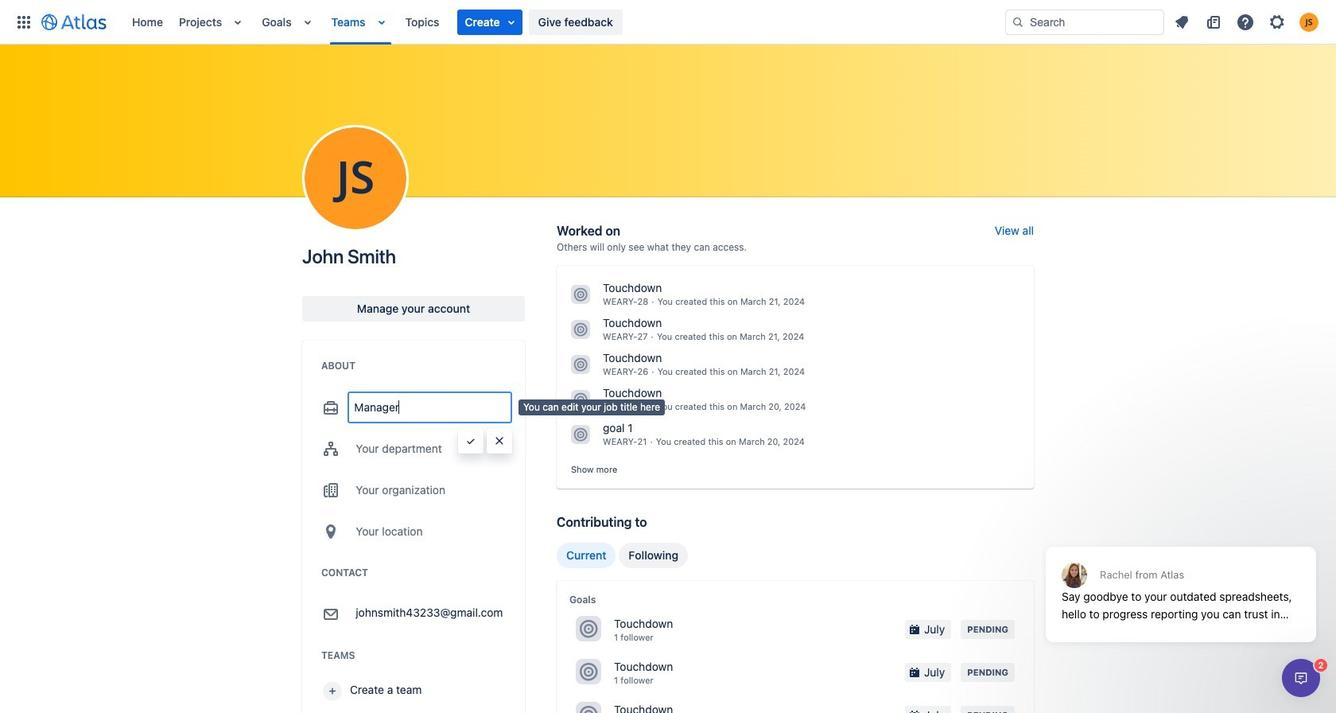 Task type: vqa. For each thing, say whether or not it's contained in the screenshot.
tooltip
yes



Task type: describe. For each thing, give the bounding box(es) containing it.
account image
[[1300, 12, 1319, 31]]

help image
[[1237, 12, 1256, 31]]

1 vertical spatial dialog
[[1283, 659, 1321, 697]]

top element
[[10, 0, 1006, 44]]

1 horizontal spatial list
[[1168, 9, 1327, 35]]

search image
[[1012, 16, 1025, 28]]

0 vertical spatial dialog
[[1038, 508, 1325, 654]]

settings image
[[1268, 12, 1288, 31]]



Task type: locate. For each thing, give the bounding box(es) containing it.
dialog
[[1038, 508, 1325, 654], [1283, 659, 1321, 697]]

profile image actions image
[[346, 169, 365, 188]]

None search field
[[1006, 9, 1165, 35]]

switch to... image
[[14, 12, 33, 31]]

banner
[[0, 0, 1337, 45]]

group
[[557, 542, 688, 568]]

notifications image
[[1173, 12, 1192, 31]]

list item inside top element
[[457, 9, 523, 35]]

list
[[124, 0, 1006, 44], [1168, 9, 1327, 35]]

Your job title field
[[350, 393, 511, 422]]

0 horizontal spatial list
[[124, 0, 1006, 44]]

Search field
[[1006, 9, 1165, 35]]

list item
[[457, 9, 523, 35]]

tooltip
[[519, 399, 665, 415]]



